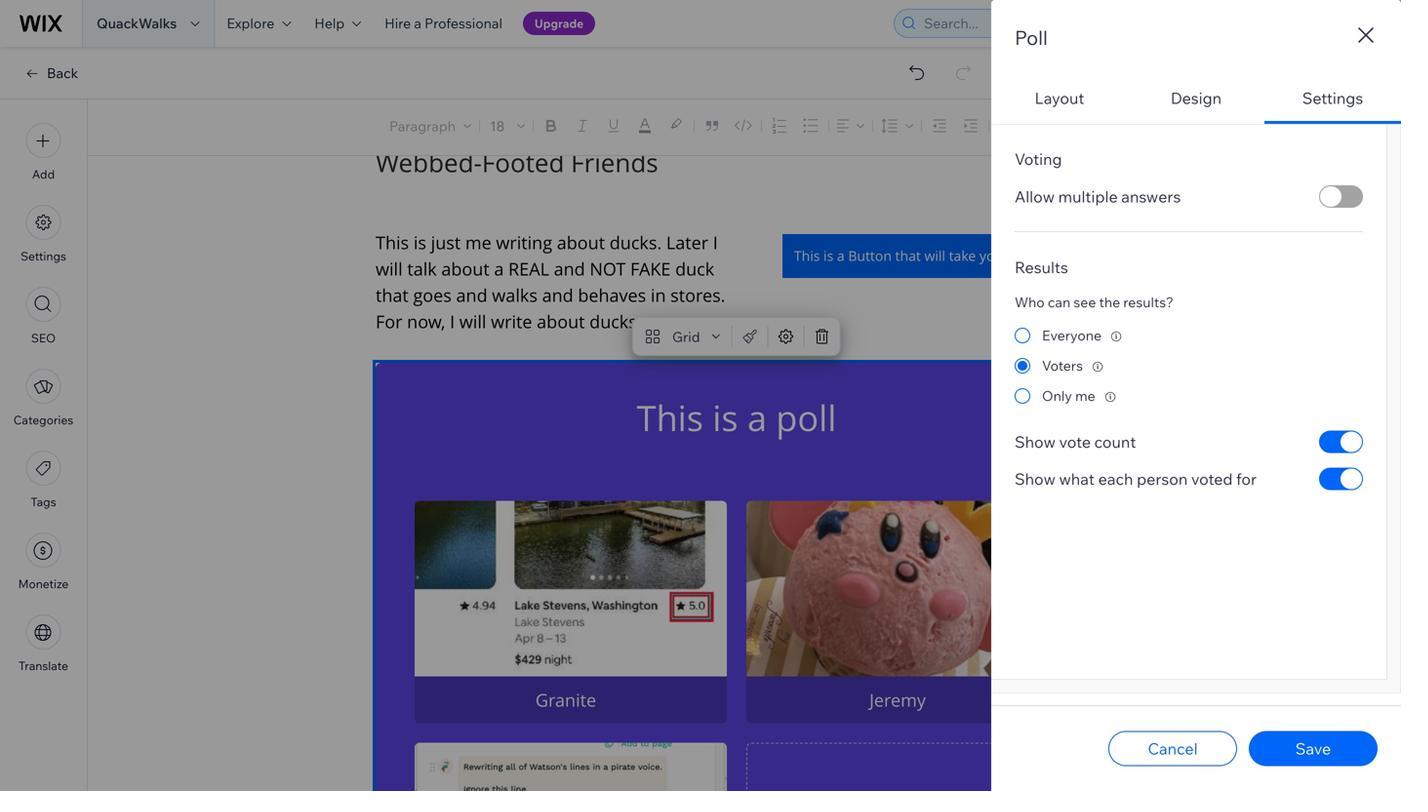 Task type: locate. For each thing, give the bounding box(es) containing it.
hire a professional
[[385, 15, 503, 32]]

and right goes
[[456, 283, 488, 307]]

0 vertical spatial that
[[895, 247, 921, 265]]

is left just
[[414, 231, 426, 254]]

0 vertical spatial ducks.
[[610, 231, 662, 254]]

now,
[[407, 310, 445, 333]]

0 horizontal spatial will
[[376, 257, 403, 281]]

and down real
[[542, 283, 574, 307]]

2 horizontal spatial a
[[837, 247, 845, 265]]

1 horizontal spatial is
[[824, 247, 834, 265]]

1 vertical spatial settings button
[[21, 205, 66, 263]]

tab list containing layout
[[992, 75, 1401, 694]]

person
[[1137, 469, 1188, 489]]

answers
[[1122, 187, 1181, 206]]

0 horizontal spatial settings button
[[21, 205, 66, 263]]

grid button
[[637, 323, 728, 350]]

1 horizontal spatial that
[[895, 247, 921, 265]]

allow multiple answers
[[1015, 187, 1181, 206]]

is
[[414, 231, 426, 254], [824, 247, 834, 265]]

show left what
[[1015, 469, 1056, 489]]

hire
[[385, 15, 411, 32]]

0 horizontal spatial is
[[414, 231, 426, 254]]

1 vertical spatial me
[[1075, 387, 1096, 405]]

is for a
[[824, 247, 834, 265]]

count
[[1095, 432, 1136, 452]]

show what each person voted for
[[1015, 469, 1257, 489]]

this is a button that will take you somewhere button
[[783, 234, 1093, 278]]

will left take
[[925, 247, 946, 265]]

settings tab panel
[[992, 124, 1401, 694]]

this inside button
[[794, 247, 820, 265]]

Add a Catchy Title text field
[[376, 112, 1084, 180]]

0 vertical spatial show
[[1015, 432, 1056, 452]]

button
[[848, 247, 892, 265]]

this inside this is just me writing about ducks. later i will talk about a real and not fake duck that goes and walks and behaves in stores. for now, i will write about ducks.
[[376, 231, 409, 254]]

settings
[[1303, 88, 1364, 108], [21, 249, 66, 263]]

settings inside tab list
[[1303, 88, 1364, 108]]

i right later
[[713, 231, 718, 254]]

0 vertical spatial i
[[713, 231, 718, 254]]

1 vertical spatial ducks.
[[590, 310, 642, 333]]

that up for
[[376, 283, 409, 307]]

1 horizontal spatial a
[[494, 257, 504, 281]]

help
[[314, 15, 345, 32]]

0 horizontal spatial me
[[465, 231, 492, 254]]

professional
[[425, 15, 503, 32]]

1 vertical spatial i
[[450, 310, 455, 333]]

i right now,
[[450, 310, 455, 333]]

ducks.
[[610, 231, 662, 254], [590, 310, 642, 333]]

later
[[666, 231, 709, 254]]

about up not
[[557, 231, 605, 254]]

is inside this is a button that will take you somewhere button
[[824, 247, 834, 265]]

show vote count
[[1015, 432, 1136, 452]]

monetize button
[[18, 533, 69, 591]]

settings up seo button
[[21, 249, 66, 263]]

save
[[1296, 739, 1331, 759]]

show for show vote count
[[1015, 432, 1056, 452]]

a left real
[[494, 257, 504, 281]]

1 vertical spatial that
[[376, 283, 409, 307]]

1 show from the top
[[1015, 432, 1056, 452]]

is inside this is just me writing about ducks. later i will talk about a real and not fake duck that goes and walks and behaves in stores. for now, i will write about ducks.
[[414, 231, 426, 254]]

show what each person voted for button
[[1015, 469, 1257, 489]]

1 horizontal spatial settings button
[[1265, 75, 1401, 124]]

this up talk
[[376, 231, 409, 254]]

0 horizontal spatial settings
[[21, 249, 66, 263]]

and
[[554, 257, 585, 281], [456, 283, 488, 307], [542, 283, 574, 307]]

a
[[414, 15, 422, 32], [837, 247, 845, 265], [494, 257, 504, 281]]

will
[[925, 247, 946, 265], [376, 257, 403, 281], [459, 310, 486, 333]]

multiple
[[1058, 187, 1118, 206]]

0 horizontal spatial i
[[450, 310, 455, 333]]

me right just
[[465, 231, 492, 254]]

this is just me writing about ducks. later i will talk about a real and not fake duck that goes and walks and behaves in stores. for now, i will write about ducks.
[[376, 231, 730, 333]]

1 horizontal spatial i
[[713, 231, 718, 254]]

Search... field
[[918, 10, 1133, 37]]

menu containing add
[[0, 111, 87, 685]]

settings inside menu
[[21, 249, 66, 263]]

quackwalks
[[97, 15, 177, 32]]

this left the button
[[794, 247, 820, 265]]

you
[[980, 247, 1003, 265]]

back button
[[23, 64, 78, 82]]

about
[[557, 231, 605, 254], [441, 257, 490, 281], [537, 310, 585, 333]]

0 horizontal spatial a
[[414, 15, 422, 32]]

that
[[895, 247, 921, 265], [376, 283, 409, 307]]

1 vertical spatial settings
[[21, 249, 66, 263]]

0 horizontal spatial this
[[376, 231, 409, 254]]

0 vertical spatial settings
[[1303, 88, 1364, 108]]

paragraph button
[[386, 112, 475, 140]]

settings up notes
[[1303, 88, 1364, 108]]

design
[[1171, 88, 1222, 108]]

grid
[[672, 328, 700, 345]]

1 horizontal spatial this
[[794, 247, 820, 265]]

2 vertical spatial about
[[537, 310, 585, 333]]

me inside option group
[[1075, 387, 1096, 405]]

me right only
[[1075, 387, 1096, 405]]

will left talk
[[376, 257, 403, 281]]

0 vertical spatial me
[[465, 231, 492, 254]]

about down just
[[441, 257, 490, 281]]

1 horizontal spatial will
[[459, 310, 486, 333]]

about right write
[[537, 310, 585, 333]]

ducks. up fake
[[610, 231, 662, 254]]

2 show from the top
[[1015, 469, 1056, 489]]

show vote count button
[[1015, 432, 1136, 452]]

in
[[651, 283, 666, 307]]

1 vertical spatial show
[[1015, 469, 1056, 489]]

menu
[[0, 111, 87, 685]]

see
[[1074, 294, 1096, 311]]

2 horizontal spatial will
[[925, 247, 946, 265]]

that right the button
[[895, 247, 921, 265]]

a inside this is just me writing about ducks. later i will talk about a real and not fake duck that goes and walks and behaves in stores. for now, i will write about ducks.
[[494, 257, 504, 281]]

voters
[[1042, 357, 1083, 374]]

show
[[1015, 432, 1056, 452], [1015, 469, 1056, 489]]

i
[[713, 231, 718, 254], [450, 310, 455, 333]]

talk
[[407, 257, 437, 281]]

categories
[[13, 413, 73, 427]]

explore
[[227, 15, 274, 32]]

option group containing everyone
[[1015, 321, 1363, 411]]

who can see the results?
[[1015, 294, 1174, 311]]

1 vertical spatial about
[[441, 257, 490, 281]]

translate button
[[19, 615, 68, 673]]

save button
[[1249, 731, 1378, 767]]

1 horizontal spatial settings
[[1303, 88, 1364, 108]]

0 vertical spatial settings button
[[1265, 75, 1401, 124]]

option group
[[1015, 321, 1363, 411]]

can
[[1048, 294, 1071, 311]]

this
[[376, 231, 409, 254], [794, 247, 820, 265]]

duck
[[675, 257, 715, 281]]

a right hire
[[414, 15, 422, 32]]

is left the button
[[824, 247, 834, 265]]

for
[[1237, 469, 1257, 489]]

0 horizontal spatial that
[[376, 283, 409, 307]]

me
[[465, 231, 492, 254], [1075, 387, 1096, 405]]

help button
[[303, 0, 373, 47]]

tab list
[[992, 75, 1401, 694]]

categories button
[[13, 369, 73, 427]]

will left write
[[459, 310, 486, 333]]

design button
[[1128, 75, 1265, 124]]

show left vote
[[1015, 432, 1056, 452]]

settings button
[[1265, 75, 1401, 124], [21, 205, 66, 263]]

ducks. down behaves at left top
[[590, 310, 642, 333]]

a left the button
[[837, 247, 845, 265]]

1 horizontal spatial me
[[1075, 387, 1096, 405]]



Task type: vqa. For each thing, say whether or not it's contained in the screenshot.
Setup link
no



Task type: describe. For each thing, give the bounding box(es) containing it.
me inside this is just me writing about ducks. later i will talk about a real and not fake duck that goes and walks and behaves in stores. for now, i will write about ducks.
[[465, 231, 492, 254]]

allow multiple answers button
[[1015, 187, 1181, 206]]

who
[[1015, 294, 1045, 311]]

paragraph
[[389, 117, 456, 134]]

notes
[[1320, 119, 1357, 136]]

this for this is just me writing about ducks. later i will talk about a real and not fake duck that goes and walks and behaves in stores. for now, i will write about ducks.
[[376, 231, 409, 254]]

translate
[[19, 659, 68, 673]]

voting
[[1015, 149, 1062, 169]]

and left not
[[554, 257, 585, 281]]

cancel
[[1148, 739, 1198, 759]]

behaves
[[578, 283, 646, 307]]

voted
[[1191, 469, 1233, 489]]

goes
[[413, 283, 452, 307]]

that inside button
[[895, 247, 921, 265]]

only
[[1042, 387, 1072, 405]]

poll
[[1015, 25, 1048, 50]]

back
[[47, 64, 78, 81]]

monetize
[[18, 577, 69, 591]]

results?
[[1124, 294, 1174, 311]]

results
[[1015, 258, 1068, 277]]

take
[[949, 247, 976, 265]]

seo button
[[26, 287, 61, 345]]

vote
[[1059, 432, 1091, 452]]

what
[[1059, 469, 1095, 489]]

will inside button
[[925, 247, 946, 265]]

seo
[[31, 331, 56, 345]]

upgrade
[[535, 16, 584, 31]]

0 vertical spatial about
[[557, 231, 605, 254]]

this for this is a button that will take you somewhere
[[794, 247, 820, 265]]

upgrade button
[[523, 12, 595, 35]]

everyone
[[1042, 327, 1102, 344]]

stores.
[[671, 283, 726, 307]]

just
[[431, 231, 461, 254]]

write
[[491, 310, 532, 333]]

only me
[[1042, 387, 1096, 405]]

tags button
[[26, 451, 61, 509]]

not
[[590, 257, 626, 281]]

cancel button
[[1109, 731, 1237, 767]]

writing
[[496, 231, 552, 254]]

allow
[[1015, 187, 1055, 206]]

that inside this is just me writing about ducks. later i will talk about a real and not fake duck that goes and walks and behaves in stores. for now, i will write about ducks.
[[376, 283, 409, 307]]

walks
[[492, 283, 538, 307]]

real
[[508, 257, 549, 281]]

each
[[1098, 469, 1133, 489]]

somewhere
[[1007, 247, 1081, 265]]

tags
[[31, 495, 56, 509]]

add
[[32, 167, 55, 182]]

the
[[1099, 294, 1120, 311]]

option group inside settings tab panel
[[1015, 321, 1363, 411]]

layout button
[[992, 75, 1128, 124]]

add button
[[26, 123, 61, 182]]

is for just
[[414, 231, 426, 254]]

show for show what each person voted for
[[1015, 469, 1056, 489]]

fake
[[630, 257, 671, 281]]

a inside button
[[837, 247, 845, 265]]

notes button
[[1285, 114, 1363, 141]]

layout
[[1035, 88, 1085, 108]]

hire a professional link
[[373, 0, 514, 47]]

this is a button that will take you somewhere
[[794, 247, 1081, 265]]

for
[[376, 310, 403, 333]]



